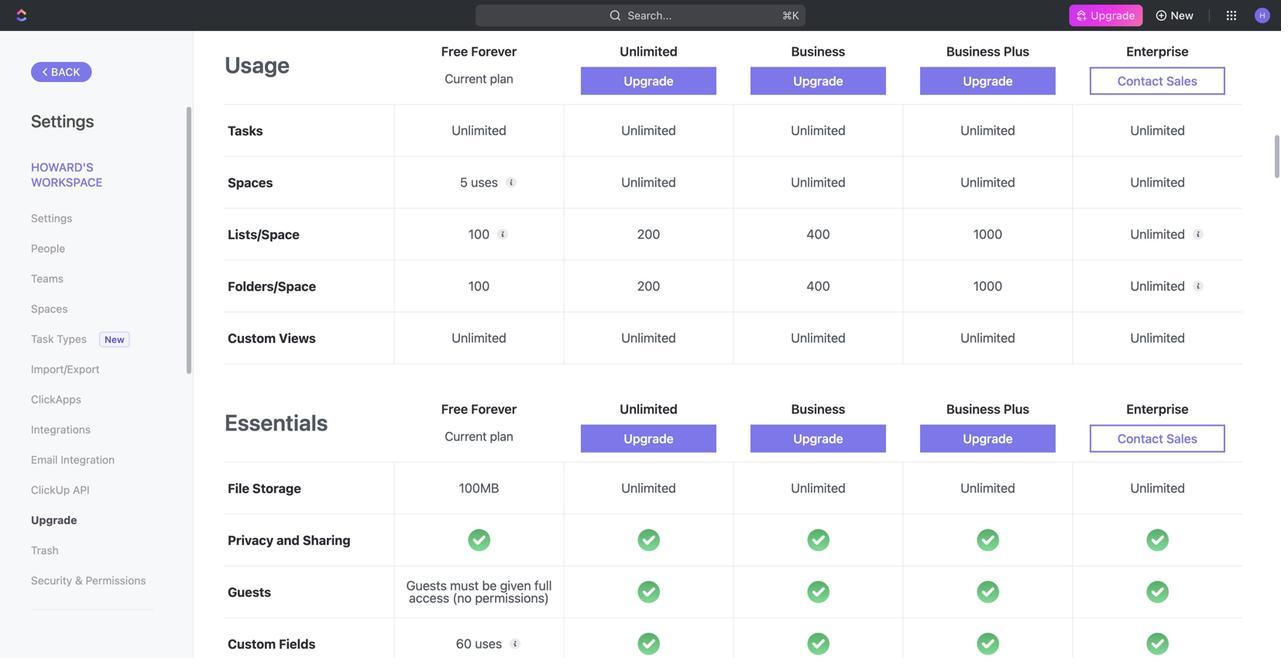 Task type: describe. For each thing, give the bounding box(es) containing it.
integration
[[61, 454, 115, 467]]

forever for usage
[[471, 44, 517, 59]]

types
[[57, 333, 87, 346]]

back link
[[31, 62, 92, 82]]

2 100 from the top
[[469, 279, 490, 294]]

privacy and sharing
[[228, 533, 351, 548]]

folders/space
[[228, 279, 316, 294]]

plus for usage
[[1004, 44, 1030, 59]]

permissions
[[86, 575, 146, 588]]

howard's workspace
[[31, 160, 103, 189]]

1 horizontal spatial upgrade link
[[1070, 5, 1144, 26]]

plus for essentials
[[1004, 402, 1030, 417]]

teams
[[31, 272, 64, 285]]

200 for folders/space
[[638, 279, 661, 294]]

file
[[228, 481, 250, 496]]

guests must be given full access (no permissions)
[[407, 579, 552, 606]]

spaces inside settings element
[[31, 303, 68, 315]]

fields
[[279, 637, 316, 652]]

howard's
[[31, 160, 93, 174]]

import/export link
[[31, 357, 154, 383]]

free forever for essentials
[[442, 402, 517, 417]]

60
[[456, 637, 472, 652]]

custom views
[[228, 331, 316, 346]]

full
[[535, 579, 552, 594]]

email integration link
[[31, 447, 154, 474]]

200 for lists/space
[[638, 227, 661, 242]]

guests for guests
[[228, 585, 271, 600]]

essentials
[[225, 410, 328, 436]]

clickup api
[[31, 484, 90, 497]]

sharing
[[303, 533, 351, 548]]

be
[[482, 579, 497, 594]]

trash
[[31, 544, 59, 557]]

trash link
[[31, 538, 154, 564]]

current plan for usage
[[445, 71, 514, 86]]

h
[[1260, 11, 1266, 20]]

⌘k
[[783, 9, 800, 22]]

workspace
[[31, 176, 103, 189]]

free for usage
[[442, 44, 468, 59]]

plan for usage
[[490, 71, 514, 86]]

new button
[[1150, 3, 1204, 28]]

and
[[277, 533, 300, 548]]

contact for usage
[[1118, 74, 1164, 88]]

clickapps link
[[31, 387, 154, 413]]

search...
[[628, 9, 672, 22]]

400 for lists/space
[[807, 227, 831, 242]]

1000 for lists/space
[[974, 227, 1003, 242]]

1 settings from the top
[[31, 111, 94, 131]]

spaces link
[[31, 296, 154, 322]]

privacy
[[228, 533, 274, 548]]

clickup api link
[[31, 477, 154, 504]]

people
[[31, 242, 65, 255]]

security & permissions
[[31, 575, 146, 588]]

business plus for essentials
[[947, 402, 1030, 417]]

custom for custom views
[[228, 331, 276, 346]]

guests for guests must be given full access (no permissions)
[[407, 579, 447, 594]]

clickapps
[[31, 393, 81, 406]]

upgrade inside settings element
[[31, 514, 77, 527]]

email integration
[[31, 454, 115, 467]]

people link
[[31, 236, 154, 262]]



Task type: vqa. For each thing, say whether or not it's contained in the screenshot.


Task type: locate. For each thing, give the bounding box(es) containing it.
1 vertical spatial upgrade link
[[31, 508, 154, 534]]

upgrade button
[[581, 67, 717, 95], [751, 67, 887, 95], [921, 67, 1057, 95], [581, 425, 717, 453], [751, 425, 887, 453], [921, 425, 1057, 453]]

new inside settings element
[[105, 334, 124, 345]]

back
[[51, 65, 80, 78]]

0 horizontal spatial new
[[105, 334, 124, 345]]

business plus
[[947, 44, 1030, 59], [947, 402, 1030, 417]]

100
[[469, 227, 490, 242], [469, 279, 490, 294]]

0 vertical spatial 400
[[807, 227, 831, 242]]

sales for usage
[[1167, 74, 1198, 88]]

1 vertical spatial 200
[[638, 279, 661, 294]]

(no
[[453, 591, 472, 606]]

1 vertical spatial sales
[[1167, 432, 1198, 447]]

0 horizontal spatial upgrade link
[[31, 508, 154, 534]]

1 custom from the top
[[228, 331, 276, 346]]

guests
[[407, 579, 447, 594], [228, 585, 271, 600]]

spaces down 'tasks'
[[228, 175, 273, 190]]

upgrade link left new button
[[1070, 5, 1144, 26]]

custom
[[228, 331, 276, 346], [228, 637, 276, 652]]

guests down "privacy"
[[228, 585, 271, 600]]

1 vertical spatial custom
[[228, 637, 276, 652]]

1 vertical spatial current plan
[[445, 429, 514, 444]]

400 for folders/space
[[807, 279, 831, 294]]

2 400 from the top
[[807, 279, 831, 294]]

1 vertical spatial current
[[445, 429, 487, 444]]

2 200 from the top
[[638, 279, 661, 294]]

0 vertical spatial 200
[[638, 227, 661, 242]]

1 vertical spatial 100
[[469, 279, 490, 294]]

2 free from the top
[[442, 402, 468, 417]]

1000
[[974, 227, 1003, 242], [974, 279, 1003, 294]]

free forever
[[442, 44, 517, 59], [442, 402, 517, 417]]

1000 for folders/space
[[974, 279, 1003, 294]]

1 plus from the top
[[1004, 44, 1030, 59]]

plan
[[490, 71, 514, 86], [490, 429, 514, 444]]

contact sales button
[[1090, 67, 1226, 95], [1090, 425, 1226, 453]]

current
[[445, 71, 487, 86], [445, 429, 487, 444]]

email
[[31, 454, 58, 467]]

0 vertical spatial new
[[1172, 9, 1194, 22]]

custom fields
[[228, 637, 316, 652]]

sales
[[1167, 74, 1198, 88], [1167, 432, 1198, 447]]

contact sales button for usage
[[1090, 67, 1226, 95]]

2 forever from the top
[[471, 402, 517, 417]]

1 vertical spatial settings
[[31, 212, 72, 225]]

clickup
[[31, 484, 70, 497]]

1 vertical spatial spaces
[[31, 303, 68, 315]]

2 current plan from the top
[[445, 429, 514, 444]]

1 horizontal spatial new
[[1172, 9, 1194, 22]]

settings link
[[31, 205, 154, 232]]

1 contact sales button from the top
[[1090, 67, 1226, 95]]

check image
[[638, 582, 660, 604], [808, 582, 830, 604], [808, 634, 830, 656]]

h button
[[1251, 3, 1276, 28]]

0 vertical spatial sales
[[1167, 74, 1198, 88]]

custom left views
[[228, 331, 276, 346]]

2 business plus from the top
[[947, 402, 1030, 417]]

1 vertical spatial contact sales button
[[1090, 425, 1226, 453]]

2 enterprise from the top
[[1127, 402, 1190, 417]]

1 forever from the top
[[471, 44, 517, 59]]

2 contact sales button from the top
[[1090, 425, 1226, 453]]

2 free forever from the top
[[442, 402, 517, 417]]

current for essentials
[[445, 429, 487, 444]]

business plus for usage
[[947, 44, 1030, 59]]

0 horizontal spatial guests
[[228, 585, 271, 600]]

0 vertical spatial settings
[[31, 111, 94, 131]]

200
[[638, 227, 661, 242], [638, 279, 661, 294]]

0 vertical spatial 100
[[469, 227, 490, 242]]

given
[[500, 579, 531, 594]]

0 vertical spatial enterprise
[[1127, 44, 1190, 59]]

&
[[75, 575, 83, 588]]

2 current from the top
[[445, 429, 487, 444]]

import/export
[[31, 363, 100, 376]]

2 settings from the top
[[31, 212, 72, 225]]

storage
[[253, 481, 301, 496]]

contact sales
[[1118, 74, 1198, 88], [1118, 432, 1198, 447]]

1 horizontal spatial spaces
[[228, 175, 273, 190]]

tasks
[[228, 123, 263, 138]]

0 vertical spatial custom
[[228, 331, 276, 346]]

unlimited
[[620, 44, 678, 59], [452, 123, 507, 138], [622, 123, 677, 138], [791, 123, 846, 138], [961, 123, 1016, 138], [1131, 123, 1186, 138], [622, 175, 677, 190], [791, 175, 846, 190], [961, 175, 1016, 190], [1131, 175, 1186, 190], [1131, 227, 1186, 242], [1131, 279, 1186, 294], [452, 331, 507, 346], [622, 331, 677, 346], [791, 331, 846, 346], [961, 331, 1016, 346], [1131, 331, 1186, 346], [620, 402, 678, 417], [622, 481, 677, 496], [791, 481, 846, 496], [961, 481, 1016, 496], [1131, 481, 1186, 496]]

1 free forever from the top
[[442, 44, 517, 59]]

1 plan from the top
[[490, 71, 514, 86]]

1 current plan from the top
[[445, 71, 514, 86]]

0 vertical spatial free forever
[[442, 44, 517, 59]]

current plan for essentials
[[445, 429, 514, 444]]

1 business plus from the top
[[947, 44, 1030, 59]]

1 vertical spatial free
[[442, 402, 468, 417]]

security & permissions link
[[31, 568, 154, 594]]

0 vertical spatial current plan
[[445, 71, 514, 86]]

0 vertical spatial free
[[442, 44, 468, 59]]

2 plan from the top
[[490, 429, 514, 444]]

settings up howard's
[[31, 111, 94, 131]]

uses right 60 on the left bottom
[[475, 637, 502, 652]]

0 vertical spatial plan
[[490, 71, 514, 86]]

check image for custom fields
[[808, 634, 830, 656]]

uses for 5 uses
[[471, 175, 498, 190]]

contact for essentials
[[1118, 432, 1164, 447]]

settings
[[31, 111, 94, 131], [31, 212, 72, 225]]

2 sales from the top
[[1167, 432, 1198, 447]]

0 vertical spatial uses
[[471, 175, 498, 190]]

upgrade link
[[1070, 5, 1144, 26], [31, 508, 154, 534]]

0 horizontal spatial spaces
[[31, 303, 68, 315]]

1 vertical spatial new
[[105, 334, 124, 345]]

1 contact sales from the top
[[1118, 74, 1198, 88]]

spaces
[[228, 175, 273, 190], [31, 303, 68, 315]]

1 sales from the top
[[1167, 74, 1198, 88]]

free for essentials
[[442, 402, 468, 417]]

new
[[1172, 9, 1194, 22], [105, 334, 124, 345]]

api
[[73, 484, 90, 497]]

0 vertical spatial upgrade link
[[1070, 5, 1144, 26]]

sales for essentials
[[1167, 432, 1198, 447]]

60 uses
[[456, 637, 502, 652]]

settings up people
[[31, 212, 72, 225]]

1 free from the top
[[442, 44, 468, 59]]

uses
[[471, 175, 498, 190], [475, 637, 502, 652]]

new inside button
[[1172, 9, 1194, 22]]

1 vertical spatial contact sales
[[1118, 432, 1198, 447]]

file storage
[[228, 481, 301, 496]]

400
[[807, 227, 831, 242], [807, 279, 831, 294]]

must
[[450, 579, 479, 594]]

business
[[792, 44, 846, 59], [947, 44, 1001, 59], [792, 402, 846, 417], [947, 402, 1001, 417]]

guests inside guests must be given full access (no permissions)
[[407, 579, 447, 594]]

1 enterprise from the top
[[1127, 44, 1190, 59]]

1 horizontal spatial guests
[[407, 579, 447, 594]]

enterprise for essentials
[[1127, 402, 1190, 417]]

2 custom from the top
[[228, 637, 276, 652]]

1 vertical spatial free forever
[[442, 402, 517, 417]]

0 vertical spatial forever
[[471, 44, 517, 59]]

views
[[279, 331, 316, 346]]

0 vertical spatial plus
[[1004, 44, 1030, 59]]

contact sales button for essentials
[[1090, 425, 1226, 453]]

plus
[[1004, 44, 1030, 59], [1004, 402, 1030, 417]]

settings element
[[0, 31, 194, 659]]

current plan
[[445, 71, 514, 86], [445, 429, 514, 444]]

free forever for usage
[[442, 44, 517, 59]]

0 vertical spatial business plus
[[947, 44, 1030, 59]]

spaces down teams
[[31, 303, 68, 315]]

2 plus from the top
[[1004, 402, 1030, 417]]

integrations
[[31, 424, 91, 436]]

contact sales for essentials
[[1118, 432, 1198, 447]]

0 vertical spatial contact sales
[[1118, 74, 1198, 88]]

free
[[442, 44, 468, 59], [442, 402, 468, 417]]

0 vertical spatial contact sales button
[[1090, 67, 1226, 95]]

2 contact sales from the top
[[1118, 432, 1198, 447]]

uses right 5
[[471, 175, 498, 190]]

upgrade
[[1092, 9, 1136, 22], [624, 74, 674, 88], [794, 74, 844, 88], [964, 74, 1014, 88], [624, 432, 674, 447], [794, 432, 844, 447], [964, 432, 1014, 447], [31, 514, 77, 527]]

security
[[31, 575, 72, 588]]

enterprise
[[1127, 44, 1190, 59], [1127, 402, 1190, 417]]

contact sales for usage
[[1118, 74, 1198, 88]]

1 vertical spatial uses
[[475, 637, 502, 652]]

1 vertical spatial plan
[[490, 429, 514, 444]]

upgrade link down clickup api link
[[31, 508, 154, 534]]

1 400 from the top
[[807, 227, 831, 242]]

forever for essentials
[[471, 402, 517, 417]]

0 vertical spatial 1000
[[974, 227, 1003, 242]]

1 contact from the top
[[1118, 74, 1164, 88]]

forever
[[471, 44, 517, 59], [471, 402, 517, 417]]

plan for essentials
[[490, 429, 514, 444]]

0 vertical spatial current
[[445, 71, 487, 86]]

0 vertical spatial contact
[[1118, 74, 1164, 88]]

1 100 from the top
[[469, 227, 490, 242]]

usage
[[225, 52, 290, 78]]

check image for guests
[[808, 582, 830, 604]]

permissions)
[[475, 591, 549, 606]]

current for usage
[[445, 71, 487, 86]]

100mb
[[459, 481, 500, 496]]

2 contact from the top
[[1118, 432, 1164, 447]]

task types
[[31, 333, 87, 346]]

integrations link
[[31, 417, 154, 443]]

1 1000 from the top
[[974, 227, 1003, 242]]

task
[[31, 333, 54, 346]]

guests left (no
[[407, 579, 447, 594]]

5
[[460, 175, 468, 190]]

1 vertical spatial plus
[[1004, 402, 1030, 417]]

1 vertical spatial enterprise
[[1127, 402, 1190, 417]]

lists/space
[[228, 227, 300, 242]]

1 vertical spatial 1000
[[974, 279, 1003, 294]]

1 vertical spatial forever
[[471, 402, 517, 417]]

access
[[409, 591, 450, 606]]

teams link
[[31, 266, 154, 292]]

contact
[[1118, 74, 1164, 88], [1118, 432, 1164, 447]]

custom left fields
[[228, 637, 276, 652]]

1 vertical spatial business plus
[[947, 402, 1030, 417]]

1 vertical spatial contact
[[1118, 432, 1164, 447]]

0 vertical spatial spaces
[[228, 175, 273, 190]]

1 current from the top
[[445, 71, 487, 86]]

custom for custom fields
[[228, 637, 276, 652]]

enterprise for usage
[[1127, 44, 1190, 59]]

1 200 from the top
[[638, 227, 661, 242]]

2 1000 from the top
[[974, 279, 1003, 294]]

1 vertical spatial 400
[[807, 279, 831, 294]]

uses for 60 uses
[[475, 637, 502, 652]]

5 uses
[[460, 175, 498, 190]]

check image
[[468, 530, 490, 552], [638, 530, 660, 552], [808, 530, 830, 552], [978, 530, 1000, 552], [1148, 530, 1170, 552], [978, 582, 1000, 604], [1148, 582, 1170, 604], [638, 634, 660, 656], [978, 634, 1000, 656], [1148, 634, 1170, 656]]



